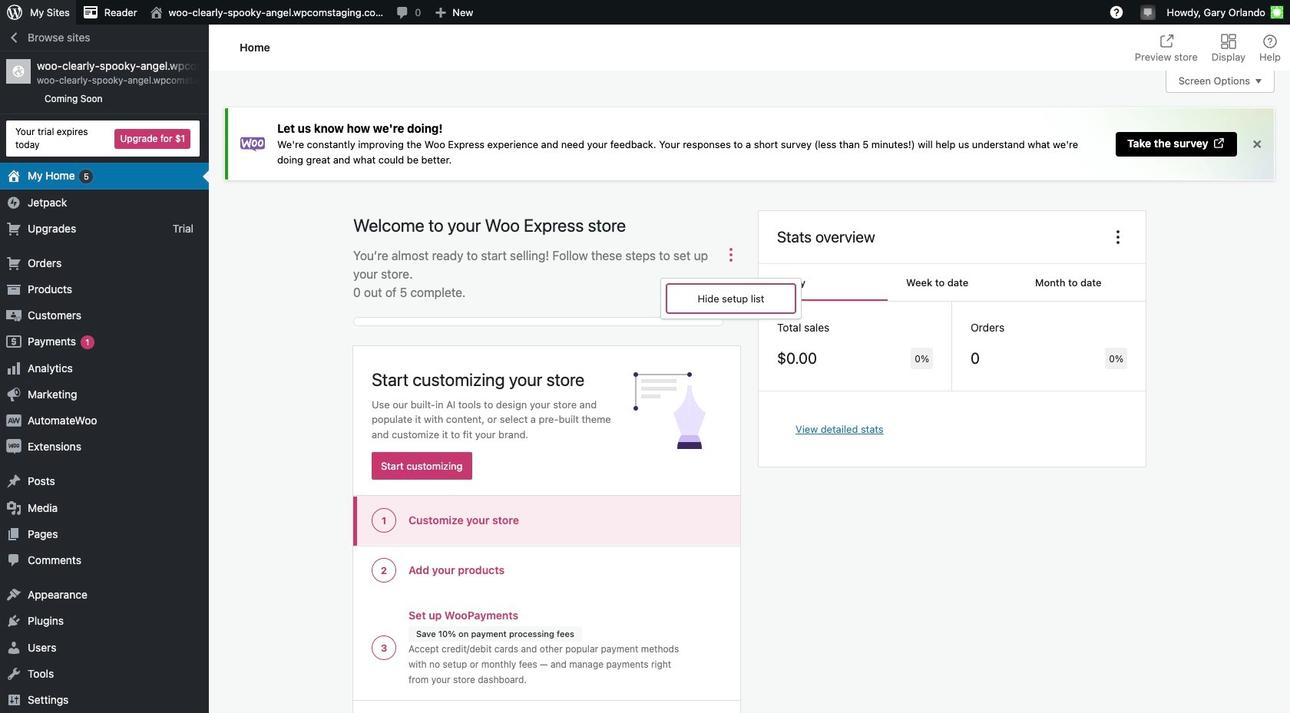 Task type: describe. For each thing, give the bounding box(es) containing it.
0 vertical spatial tab list
[[1126, 25, 1290, 71]]

1 vertical spatial tab list
[[759, 265, 1146, 302]]



Task type: locate. For each thing, give the bounding box(es) containing it.
display options image
[[1220, 32, 1238, 51]]

task list options image
[[722, 246, 740, 264]]

choose which values to display image
[[1109, 228, 1128, 247]]

customize your store illustration image
[[630, 362, 722, 454]]

tab list
[[1126, 25, 1290, 71], [759, 265, 1146, 302]]

take the survey image
[[1213, 136, 1226, 150]]

toolbar navigation
[[0, 0, 1290, 28]]

notification image
[[1142, 5, 1154, 18]]

main menu navigation
[[0, 25, 209, 714]]



Task type: vqa. For each thing, say whether or not it's contained in the screenshot.
display options ICON
yes



